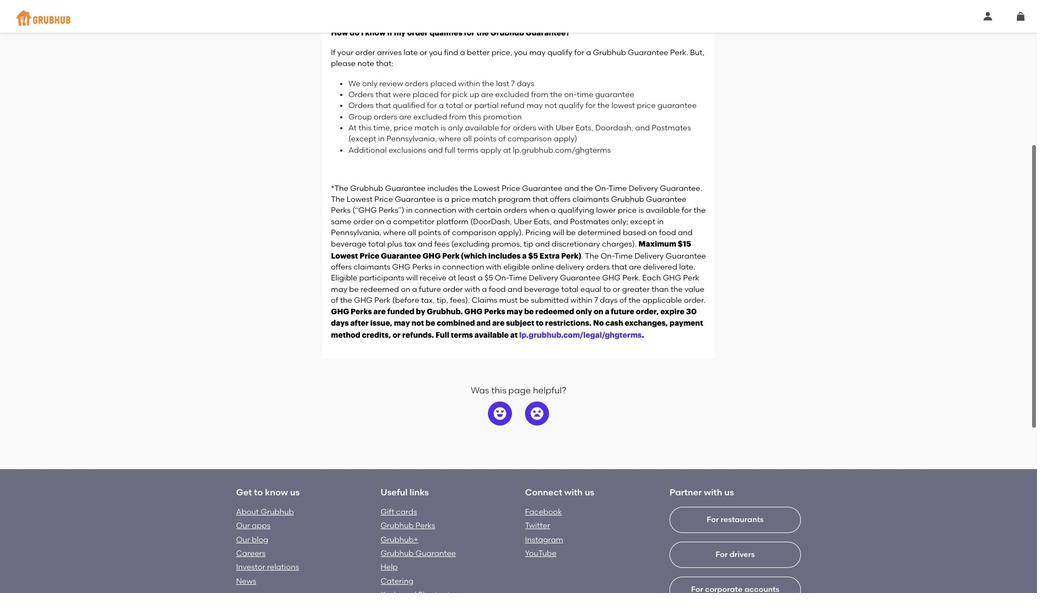 Task type: vqa. For each thing, say whether or not it's contained in the screenshot.
Shoyu
no



Task type: locate. For each thing, give the bounding box(es) containing it.
0 vertical spatial perk
[[442, 252, 460, 259]]

1 vertical spatial connection
[[443, 262, 484, 272]]

that inside the *the grubhub guarantee includes the lowest price guarantee and the on-time delivery guarantee. the lowest price guarantee is a price match program that offers claimants grubhub guarantee perks ("ghg perks") in connection with certain orders when a qualifying lower price is available for the same order on a competitor platform (doordash, uber eats, and postmates only; except in pennsylvania, where all points of comparison apply). pricing will be determined based on food and beverage total plus tax and fees (excluding promos, tip and discretionary charges).
[[533, 195, 548, 204]]

catering
[[381, 576, 414, 586]]

may down guarantee?
[[530, 48, 546, 57]]

1 horizontal spatial match
[[472, 195, 497, 204]]

for restaurants link
[[670, 507, 801, 593]]

issue,
[[370, 319, 393, 327]]

orders inside . the on-time delivery guarantee offers claimants ghg perks in connection with eligible online delivery orders that are delivered late. eligible participants will receive at least a $5 on-time delivery guarantee ghg perk. each ghg perk may be redeemed on a future order with a food and beverage total equal to or greater than the value of the ghg perk (before tax, tip, fees). claims must be submitted within 7 days of the applicable order.
[[587, 262, 610, 272]]

must
[[499, 296, 518, 305]]

2 vertical spatial total
[[562, 285, 579, 294]]

offers up qualifying
[[550, 195, 571, 204]]

of up fees at the top left
[[443, 228, 450, 237]]

i
[[361, 29, 364, 36]]

1 vertical spatial match
[[472, 195, 497, 204]]

0 vertical spatial time
[[609, 184, 627, 193]]

postmates inside the *the grubhub guarantee includes the lowest price guarantee and the on-time delivery guarantee. the lowest price guarantee is a price match program that offers claimants grubhub guarantee perks ("ghg perks") in connection with certain orders when a qualifying lower price is available for the same order on a competitor platform (doordash, uber eats, and postmates only; except in pennsylvania, where all points of comparison apply). pricing will be determined based on food and beverage total plus tax and fees (excluding promos, tip and discretionary charges).
[[570, 217, 610, 226]]

1 vertical spatial orders
[[349, 101, 374, 110]]

may right refund
[[527, 101, 543, 110]]

not up refunds.
[[412, 319, 424, 327]]

1 horizontal spatial only
[[448, 123, 463, 133]]

7 right last
[[511, 79, 515, 88]]

0 vertical spatial on-
[[595, 184, 609, 193]]

this page was not helpful image
[[531, 407, 544, 420]]

grubhub down grubhub+ link
[[381, 549, 414, 558]]

available up except
[[646, 206, 680, 215]]

order inside the *the grubhub guarantee includes the lowest price guarantee and the on-time delivery guarantee. the lowest price guarantee is a price match program that offers claimants grubhub guarantee perks ("ghg perks") in connection with certain orders when a qualifying lower price is available for the same order on a competitor platform (doordash, uber eats, and postmates only; except in pennsylvania, where all points of comparison apply). pricing will be determined based on food and beverage total plus tax and fees (excluding promos, tip and discretionary charges).
[[354, 217, 373, 226]]

discretionary
[[552, 240, 600, 249]]

facebook
[[525, 507, 562, 517]]

0 vertical spatial placed
[[431, 79, 457, 88]]

1 horizontal spatial uber
[[556, 123, 574, 133]]

where inside we only review orders placed within the last 7 days orders that were placed for pick up are excluded from the on-time guarantee orders that qualified for a total or partial refund may not qualify for the lowest price guarantee group orders are excluded from this promotion at this time, price match is only available for orders with uber eats, doordash, and postmates (except in pennsylvania, where all points of comparison apply) additional exclusions and full terms apply at lp.grubhub.com/ghgterms
[[439, 134, 462, 144]]

for left pick
[[441, 90, 451, 99]]

0 vertical spatial $5
[[528, 252, 538, 259]]

this page was helpful image
[[494, 407, 507, 420]]

time
[[609, 184, 627, 193], [615, 251, 633, 261], [509, 273, 527, 283]]

terms inside we only review orders placed within the last 7 days orders that were placed for pick up are excluded from the on-time guarantee orders that qualified for a total or partial refund may not qualify for the lowest price guarantee group orders are excluded from this promotion at this time, price match is only available for orders with uber eats, doordash, and postmates (except in pennsylvania, where all points of comparison apply) additional exclusions and full terms apply at lp.grubhub.com/ghgterms
[[458, 145, 479, 155]]

1 us from the left
[[290, 487, 300, 497]]

available down partial
[[465, 123, 499, 133]]

1 vertical spatial beverage
[[524, 285, 560, 294]]

days
[[517, 79, 535, 88], [600, 296, 618, 305], [331, 319, 349, 327]]

available inside ghg perks are funded by grubhub. ghg perks may be redeemed only on a future order, expire 30 days after issue, may not be combined and are subject to restrictions. no cash exchanges, payment method credits, or refunds. full terms available at
[[475, 331, 509, 339]]

help
[[381, 563, 398, 572]]

1 our from the top
[[236, 521, 250, 530]]

*the grubhub guarantee includes the lowest price guarantee and the on-time delivery guarantee. the lowest price guarantee is a price match program that offers claimants grubhub guarantee perks ("ghg perks") in connection with certain orders when a qualifying lower price is available for the same order on a competitor platform (doordash, uber eats, and postmates only; except in pennsylvania, where all points of comparison apply). pricing will be determined based on food and beverage total plus tax and fees (excluding promos, tip and discretionary charges).
[[331, 184, 706, 249]]

0 horizontal spatial not
[[412, 319, 424, 327]]

placed up qualified
[[413, 90, 439, 99]]

this up '(except'
[[359, 123, 372, 133]]

grubhub inside if your order arrives late or you find a better price, you may qualify for a grubhub guarantee perk. but, please note that:
[[593, 48, 626, 57]]

1 you from the left
[[429, 48, 443, 57]]

with
[[538, 123, 554, 133], [458, 206, 474, 215], [486, 262, 502, 272], [465, 285, 480, 294], [565, 487, 583, 497], [704, 487, 723, 497]]

1 vertical spatial qualify
[[559, 101, 584, 110]]

this
[[468, 112, 481, 121], [359, 123, 372, 133], [492, 385, 507, 396]]

0 vertical spatial total
[[446, 101, 463, 110]]

us for connect with us
[[585, 487, 595, 497]]

0 horizontal spatial know
[[265, 487, 288, 497]]

0 horizontal spatial you
[[429, 48, 443, 57]]

and inside . the on-time delivery guarantee offers claimants ghg perks in connection with eligible online delivery orders that are delivered late. eligible participants will receive at least a $5 on-time delivery guarantee ghg perk. each ghg perk may be redeemed on a future order with a food and beverage total equal to or greater than the value of the ghg perk (before tax, tip, fees). claims must be submitted within 7 days of the applicable order.
[[508, 285, 523, 294]]

1 horizontal spatial pennsylvania,
[[387, 134, 437, 144]]

delivery down "maximum"
[[635, 251, 664, 261]]

the up platform
[[460, 184, 472, 193]]

placed up pick
[[431, 79, 457, 88]]

2 vertical spatial price
[[360, 252, 380, 259]]

comparison inside we only review orders placed within the last 7 days orders that were placed for pick up are excluded from the on-time guarantee orders that qualified for a total or partial refund may not qualify for the lowest price guarantee group orders are excluded from this promotion at this time, price match is only available for orders with uber eats, doordash, and postmates (except in pennsylvania, where all points of comparison apply) additional exclusions and full terms apply at lp.grubhub.com/ghgterms
[[508, 134, 552, 144]]

price inside maximum $15 lowest price guarantee ghg perk (which includes a $5 extra perk)
[[360, 252, 380, 259]]

2 horizontal spatial days
[[600, 296, 618, 305]]

time down charges).
[[615, 251, 633, 261]]

when
[[529, 206, 549, 215]]

the inside the *the grubhub guarantee includes the lowest price guarantee and the on-time delivery guarantee. the lowest price guarantee is a price match program that offers claimants grubhub guarantee perks ("ghg perks") in connection with certain orders when a qualifying lower price is available for the same order on a competitor platform (doordash, uber eats, and postmates only; except in pennsylvania, where all points of comparison apply). pricing will be determined based on food and beverage total plus tax and fees (excluding promos, tip and discretionary charges).
[[331, 195, 345, 204]]

0 vertical spatial perk.
[[671, 48, 689, 57]]

eats, up the 'apply)'
[[576, 123, 594, 133]]

1 vertical spatial available
[[646, 206, 680, 215]]

lowest inside maximum $15 lowest price guarantee ghg perk (which includes a $5 extra perk)
[[331, 252, 358, 259]]

delivery inside the *the grubhub guarantee includes the lowest price guarantee and the on-time delivery guarantee. the lowest price guarantee is a price match program that offers claimants grubhub guarantee perks ("ghg perks") in connection with certain orders when a qualifying lower price is available for the same order on a competitor platform (doordash, uber eats, and postmates only; except in pennsylvania, where all points of comparison apply). pricing will be determined based on food and beverage total plus tax and fees (excluding promos, tip and discretionary charges).
[[629, 184, 658, 193]]

will left receive
[[406, 273, 418, 283]]

total left plus
[[368, 240, 386, 249]]

total inside we only review orders placed within the last 7 days orders that were placed for pick up are excluded from the on-time guarantee orders that qualified for a total or partial refund may not qualify for the lowest price guarantee group orders are excluded from this promotion at this time, price match is only available for orders with uber eats, doordash, and postmates (except in pennsylvania, where all points of comparison apply) additional exclusions and full terms apply at lp.grubhub.com/ghgterms
[[446, 101, 463, 110]]

1 horizontal spatial $5
[[528, 252, 538, 259]]

2 vertical spatial days
[[331, 319, 349, 327]]

we
[[349, 79, 361, 88]]

are up "issue,"
[[374, 308, 386, 315]]

7 down equal
[[595, 296, 598, 305]]

1 horizontal spatial where
[[439, 134, 462, 144]]

1 vertical spatial uber
[[514, 217, 532, 226]]

we only review orders placed within the last 7 days orders that were placed for pick up are excluded from the on-time guarantee orders that qualified for a total or partial refund may not qualify for the lowest price guarantee group orders are excluded from this promotion at this time, price match is only available for orders with uber eats, doordash, and postmates (except in pennsylvania, where all points of comparison apply) additional exclusions and full terms apply at lp.grubhub.com/ghgterms
[[349, 79, 697, 155]]

1 vertical spatial perk
[[683, 273, 700, 283]]

qualify
[[548, 48, 573, 57], [559, 101, 584, 110]]

will
[[553, 228, 565, 237], [406, 273, 418, 283]]

may inside we only review orders placed within the last 7 days orders that were placed for pick up are excluded from the on-time guarantee orders that qualified for a total or partial refund may not qualify for the lowest price guarantee group orders are excluded from this promotion at this time, price match is only available for orders with uber eats, doordash, and postmates (except in pennsylvania, where all points of comparison apply) additional exclusions and full terms apply at lp.grubhub.com/ghgterms
[[527, 101, 543, 110]]

grubhub perks link
[[381, 521, 435, 530]]

1 vertical spatial for
[[716, 550, 728, 559]]

available
[[465, 123, 499, 133], [646, 206, 680, 215], [475, 331, 509, 339]]

2 our from the top
[[236, 535, 250, 544]]

pennsylvania, inside we only review orders placed within the last 7 days orders that were placed for pick up are excluded from the on-time guarantee orders that qualified for a total or partial refund may not qualify for the lowest price guarantee group orders are excluded from this promotion at this time, price match is only available for orders with uber eats, doordash, and postmates (except in pennsylvania, where all points of comparison apply) additional exclusions and full terms apply at lp.grubhub.com/ghgterms
[[387, 134, 437, 144]]

0 horizontal spatial postmates
[[570, 217, 610, 226]]

and right 'tax' at the top left of page
[[418, 240, 433, 249]]

0 horizontal spatial to
[[254, 487, 263, 497]]

are up the greater
[[629, 262, 642, 272]]

1 vertical spatial perk.
[[623, 273, 641, 283]]

receive
[[420, 273, 447, 283]]

price up platform
[[452, 195, 470, 204]]

from
[[531, 90, 549, 99], [449, 112, 467, 121]]

is inside we only review orders placed within the last 7 days orders that were placed for pick up are excluded from the on-time guarantee orders that qualified for a total or partial refund may not qualify for the lowest price guarantee group orders are excluded from this promotion at this time, price match is only available for orders with uber eats, doordash, and postmates (except in pennsylvania, where all points of comparison apply) additional exclusions and full terms apply at lp.grubhub.com/ghgterms
[[441, 123, 446, 133]]

0 vertical spatial only
[[362, 79, 378, 88]]

to right subject
[[536, 319, 544, 327]]

not inside ghg perks are funded by grubhub. ghg perks may be redeemed only on a future order, expire 30 days after issue, may not be combined and are subject to restrictions. no cash exchanges, payment method credits, or refunds. full terms available at
[[412, 319, 424, 327]]

total down pick
[[446, 101, 463, 110]]

delivery down online
[[529, 273, 558, 283]]

1 vertical spatial points
[[418, 228, 441, 237]]

beverage inside the *the grubhub guarantee includes the lowest price guarantee and the on-time delivery guarantee. the lowest price guarantee is a price match program that offers claimants grubhub guarantee perks ("ghg perks") in connection with certain orders when a qualifying lower price is available for the same order on a competitor platform (doordash, uber eats, and postmates only; except in pennsylvania, where all points of comparison apply). pricing will be determined based on food and beverage total plus tax and fees (excluding promos, tip and discretionary charges).
[[331, 240, 367, 249]]

0 vertical spatial available
[[465, 123, 499, 133]]

in right except
[[658, 217, 664, 226]]

days right last
[[517, 79, 535, 88]]

ghg down fees at the top left
[[423, 252, 441, 259]]

days inside we only review orders placed within the last 7 days orders that were placed for pick up are excluded from the on-time guarantee orders that qualified for a total or partial refund may not qualify for the lowest price guarantee group orders are excluded from this promotion at this time, price match is only available for orders with uber eats, doordash, and postmates (except in pennsylvania, where all points of comparison apply) additional exclusions and full terms apply at lp.grubhub.com/ghgterms
[[517, 79, 535, 88]]

. down exchanges,
[[642, 331, 644, 339]]

partial
[[474, 101, 499, 110]]

1 vertical spatial pennsylvania,
[[331, 228, 382, 237]]

0 vertical spatial orders
[[349, 90, 374, 99]]

may
[[530, 48, 546, 57], [527, 101, 543, 110], [331, 285, 348, 294], [507, 308, 523, 315], [394, 319, 410, 327]]

points inside we only review orders placed within the last 7 days orders that were placed for pick up are excluded from the on-time guarantee orders that qualified for a total or partial refund may not qualify for the lowest price guarantee group orders are excluded from this promotion at this time, price match is only available for orders with uber eats, doordash, and postmates (except in pennsylvania, where all points of comparison apply) additional exclusions and full terms apply at lp.grubhub.com/ghgterms
[[474, 134, 497, 144]]

perks up same
[[331, 206, 351, 215]]

0 horizontal spatial days
[[331, 319, 349, 327]]

1 vertical spatial total
[[368, 240, 386, 249]]

1 horizontal spatial from
[[531, 90, 549, 99]]

2 vertical spatial available
[[475, 331, 509, 339]]

2 vertical spatial at
[[510, 331, 518, 339]]

claimants inside the *the grubhub guarantee includes the lowest price guarantee and the on-time delivery guarantee. the lowest price guarantee is a price match program that offers claimants grubhub guarantee perks ("ghg perks") in connection with certain orders when a qualifying lower price is available for the same order on a competitor platform (doordash, uber eats, and postmates only; except in pennsylvania, where all points of comparison apply). pricing will be determined based on food and beverage total plus tax and fees (excluding promos, tip and discretionary charges).
[[573, 195, 610, 204]]

qualified
[[393, 101, 425, 110]]

7
[[511, 79, 515, 88], [595, 296, 598, 305]]

future up tax,
[[419, 285, 441, 294]]

1 vertical spatial future
[[611, 308, 635, 315]]

perk. inside . the on-time delivery guarantee offers claimants ghg perks in connection with eligible online delivery orders that are delivered late. eligible participants will receive at least a $5 on-time delivery guarantee ghg perk. each ghg perk may be redeemed on a future order with a food and beverage total equal to or greater than the value of the ghg perk (before tax, tip, fees). claims must be submitted within 7 days of the applicable order.
[[623, 273, 641, 283]]

get to know us
[[236, 487, 300, 497]]

1 vertical spatial price
[[375, 195, 393, 204]]

this right was
[[492, 385, 507, 396]]

1 vertical spatial includes
[[489, 252, 521, 259]]

0 horizontal spatial match
[[415, 123, 439, 133]]

claimants inside . the on-time delivery guarantee offers claimants ghg perks in connection with eligible online delivery orders that are delivered late. eligible participants will receive at least a $5 on-time delivery guarantee ghg perk. each ghg perk may be redeemed on a future order with a food and beverage total equal to or greater than the value of the ghg perk (before tax, tip, fees). claims must be submitted within 7 days of the applicable order.
[[354, 262, 391, 272]]

small image
[[1017, 12, 1026, 21]]

grubhub inside about grubhub our apps our                                     blog careers investor                                     relations news
[[261, 507, 294, 517]]

postmates
[[652, 123, 691, 133], [570, 217, 610, 226]]

for for for restaurants
[[707, 515, 719, 524]]

all down "up"
[[463, 134, 472, 144]]

food up must at the left of the page
[[489, 285, 506, 294]]

connection inside the *the grubhub guarantee includes the lowest price guarantee and the on-time delivery guarantee. the lowest price guarantee is a price match program that offers claimants grubhub guarantee perks ("ghg perks") in connection with certain orders when a qualifying lower price is available for the same order on a competitor platform (doordash, uber eats, and postmates only; except in pennsylvania, where all points of comparison apply). pricing will be determined based on food and beverage total plus tax and fees (excluding promos, tip and discretionary charges).
[[415, 206, 457, 215]]

2 vertical spatial this
[[492, 385, 507, 396]]

1 vertical spatial within
[[571, 296, 593, 305]]

available inside we only review orders placed within the last 7 days orders that were placed for pick up are excluded from the on-time guarantee orders that qualified for a total or partial refund may not qualify for the lowest price guarantee group orders are excluded from this promotion at this time, price match is only available for orders with uber eats, doordash, and postmates (except in pennsylvania, where all points of comparison apply) additional exclusions and full terms apply at lp.grubhub.com/ghgterms
[[465, 123, 499, 133]]

the
[[477, 29, 489, 36], [482, 79, 494, 88], [550, 90, 563, 99], [598, 101, 610, 110], [460, 184, 472, 193], [581, 184, 593, 193], [694, 206, 706, 215], [671, 285, 683, 294], [340, 296, 352, 305], [629, 296, 641, 305]]

2 vertical spatial on-
[[495, 273, 509, 283]]

2 vertical spatial only
[[576, 308, 593, 315]]

0 vertical spatial at
[[503, 145, 511, 155]]

postmates inside we only review orders placed within the last 7 days orders that were placed for pick up are excluded from the on-time guarantee orders that qualified for a total or partial refund may not qualify for the lowest price guarantee group orders are excluded from this promotion at this time, price match is only available for orders with uber eats, doordash, and postmates (except in pennsylvania, where all points of comparison apply) additional exclusions and full terms apply at lp.grubhub.com/ghgterms
[[652, 123, 691, 133]]

1 horizontal spatial not
[[545, 101, 557, 110]]

points up fees at the top left
[[418, 228, 441, 237]]

connect with us
[[525, 487, 595, 497]]

guarantee down guarantee.
[[646, 195, 687, 204]]

0 horizontal spatial includes
[[428, 184, 458, 193]]

$5 inside . the on-time delivery guarantee offers claimants ghg perks in connection with eligible online delivery orders that are delivered late. eligible participants will receive at least a $5 on-time delivery guarantee ghg perk. each ghg perk may be redeemed on a future order with a food and beverage total equal to or greater than the value of the ghg perk (before tax, tip, fees). claims must be submitted within 7 days of the applicable order.
[[485, 273, 493, 283]]

guarantee right the lowest
[[658, 101, 697, 110]]

1 horizontal spatial guarantee
[[658, 101, 697, 110]]

food inside the *the grubhub guarantee includes the lowest price guarantee and the on-time delivery guarantee. the lowest price guarantee is a price match program that offers claimants grubhub guarantee perks ("ghg perks") in connection with certain orders when a qualifying lower price is available for the same order on a competitor platform (doordash, uber eats, and postmates only; except in pennsylvania, where all points of comparison apply). pricing will be determined based on food and beverage total plus tax and fees (excluding promos, tip and discretionary charges).
[[659, 228, 676, 237]]

after
[[350, 319, 369, 327]]

to right get
[[254, 487, 263, 497]]

a down perks")
[[387, 217, 392, 226]]

are down qualified
[[399, 112, 412, 121]]

of inside we only review orders placed within the last 7 days orders that were placed for pick up are excluded from the on-time guarantee orders that qualified for a total or partial refund may not qualify for the lowest price guarantee group orders are excluded from this promotion at this time, price match is only available for orders with uber eats, doordash, and postmates (except in pennsylvania, where all points of comparison apply) additional exclusions and full terms apply at lp.grubhub.com/ghgterms
[[499, 134, 506, 144]]

2 horizontal spatial us
[[725, 487, 734, 497]]

or inside ghg perks are funded by grubhub. ghg perks may be redeemed only on a future order, expire 30 days after issue, may not be combined and are subject to restrictions. no cash exchanges, payment method credits, or refunds. full terms available at
[[393, 331, 401, 339]]

may inside . the on-time delivery guarantee offers claimants ghg perks in connection with eligible online delivery orders that are delivered late. eligible participants will receive at least a $5 on-time delivery guarantee ghg perk. each ghg perk may be redeemed on a future order with a food and beverage total equal to or greater than the value of the ghg perk (before tax, tip, fees). claims must be submitted within 7 days of the applicable order.
[[331, 285, 348, 294]]

in up receive
[[434, 262, 441, 272]]

that
[[376, 90, 391, 99], [376, 101, 391, 110], [533, 195, 548, 204], [612, 262, 627, 272]]

0 vertical spatial match
[[415, 123, 439, 133]]

7 inside we only review orders placed within the last 7 days orders that were placed for pick up are excluded from the on-time guarantee orders that qualified for a total or partial refund may not qualify for the lowest price guarantee group orders are excluded from this promotion at this time, price match is only available for orders with uber eats, doordash, and postmates (except in pennsylvania, where all points of comparison apply) additional exclusions and full terms apply at lp.grubhub.com/ghgterms
[[511, 79, 515, 88]]

for up better
[[464, 29, 475, 36]]

partner
[[670, 487, 702, 497]]

1 horizontal spatial claimants
[[573, 195, 610, 204]]

and inside ghg perks are funded by grubhub. ghg perks may be redeemed only on a future order, expire 30 days after issue, may not be combined and are subject to restrictions. no cash exchanges, payment method credits, or refunds. full terms available at
[[477, 319, 491, 327]]

from left on-
[[531, 90, 549, 99]]

1 horizontal spatial within
[[571, 296, 593, 305]]

price up participants
[[360, 252, 380, 259]]

lowest up certain
[[474, 184, 500, 193]]

us for partner with us
[[725, 487, 734, 497]]

is up except
[[639, 206, 644, 215]]

connection inside . the on-time delivery guarantee offers claimants ghg perks in connection with eligible online delivery orders that are delivered late. eligible participants will receive at least a $5 on-time delivery guarantee ghg perk. each ghg perk may be redeemed on a future order with a food and beverage total equal to or greater than the value of the ghg perk (before tax, tip, fees). claims must be submitted within 7 days of the applicable order.
[[443, 262, 484, 272]]

perks")
[[379, 206, 404, 215]]

or inside we only review orders placed within the last 7 days orders that were placed for pick up are excluded from the on-time guarantee orders that qualified for a total or partial refund may not qualify for the lowest price guarantee group orders are excluded from this promotion at this time, price match is only available for orders with uber eats, doordash, and postmates (except in pennsylvania, where all points of comparison apply) additional exclusions and full terms apply at lp.grubhub.com/ghgterms
[[465, 101, 473, 110]]

a
[[460, 48, 465, 57], [586, 48, 591, 57], [439, 101, 444, 110], [445, 195, 450, 204], [551, 206, 556, 215], [387, 217, 392, 226], [522, 252, 527, 259], [478, 273, 483, 283], [412, 285, 417, 294], [482, 285, 487, 294], [605, 308, 610, 315]]

from down pick
[[449, 112, 467, 121]]

for down guarantee.
[[682, 206, 692, 215]]

0 vertical spatial the
[[331, 195, 345, 204]]

1 vertical spatial postmates
[[570, 217, 610, 226]]

terms inside ghg perks are funded by grubhub. ghg perks may be redeemed only on a future order, expire 30 days after issue, may not be combined and are subject to restrictions. no cash exchanges, payment method credits, or refunds. full terms available at
[[451, 331, 473, 339]]

us
[[290, 487, 300, 497], [585, 487, 595, 497], [725, 487, 734, 497]]

food
[[659, 228, 676, 237], [489, 285, 506, 294]]

of inside the *the grubhub guarantee includes the lowest price guarantee and the on-time delivery guarantee. the lowest price guarantee is a price match program that offers claimants grubhub guarantee perks ("ghg perks") in connection with certain orders when a qualifying lower price is available for the same order on a competitor platform (doordash, uber eats, and postmates only; except in pennsylvania, where all points of comparison apply). pricing will be determined based on food and beverage total plus tax and fees (excluding promos, tip and discretionary charges).
[[443, 228, 450, 237]]

redeemed
[[361, 285, 399, 294], [536, 308, 575, 315]]

match up certain
[[472, 195, 497, 204]]

in inside . the on-time delivery guarantee offers claimants ghg perks in connection with eligible online delivery orders that are delivered late. eligible participants will receive at least a $5 on-time delivery guarantee ghg perk. each ghg perk may be redeemed on a future order with a food and beverage total equal to or greater than the value of the ghg perk (before tax, tip, fees). claims must be submitted within 7 days of the applicable order.
[[434, 262, 441, 272]]

uber inside the *the grubhub guarantee includes the lowest price guarantee and the on-time delivery guarantee. the lowest price guarantee is a price match program that offers claimants grubhub guarantee perks ("ghg perks") in connection with certain orders when a qualifying lower price is available for the same order on a competitor platform (doordash, uber eats, and postmates only; except in pennsylvania, where all points of comparison apply). pricing will be determined based on food and beverage total plus tax and fees (excluding promos, tip and discretionary charges).
[[514, 217, 532, 226]]

$5
[[528, 252, 538, 259], [485, 273, 493, 283]]

orders down program
[[504, 206, 528, 215]]

all down competitor
[[408, 228, 417, 237]]

delivery
[[629, 184, 658, 193], [635, 251, 664, 261], [529, 273, 558, 283]]

perks inside "gift cards grubhub perks grubhub+ grubhub guarantee help catering"
[[416, 521, 435, 530]]

are left subject
[[492, 319, 505, 327]]

grubhub up the only;
[[611, 195, 645, 204]]

comparison up lp.grubhub.com/ghgterms
[[508, 134, 552, 144]]

grubhub+
[[381, 535, 418, 544]]

perks
[[331, 206, 351, 215], [413, 262, 432, 272], [351, 308, 372, 315], [484, 308, 505, 315], [416, 521, 435, 530]]

0 vertical spatial pennsylvania,
[[387, 134, 437, 144]]

offers inside the *the grubhub guarantee includes the lowest price guarantee and the on-time delivery guarantee. the lowest price guarantee is a price match program that offers claimants grubhub guarantee perks ("ghg perks") in connection with certain orders when a qualifying lower price is available for the same order on a competitor platform (doordash, uber eats, and postmates only; except in pennsylvania, where all points of comparison apply). pricing will be determined based on food and beverage total plus tax and fees (excluding promos, tip and discretionary charges).
[[550, 195, 571, 204]]

orders inside the *the grubhub guarantee includes the lowest price guarantee and the on-time delivery guarantee. the lowest price guarantee is a price match program that offers claimants grubhub guarantee perks ("ghg perks") in connection with certain orders when a qualifying lower price is available for the same order on a competitor platform (doordash, uber eats, and postmates only; except in pennsylvania, where all points of comparison apply). pricing will be determined based on food and beverage total plus tax and fees (excluding promos, tip and discretionary charges).
[[504, 206, 528, 215]]

not inside we only review orders placed within the last 7 days orders that were placed for pick up are excluded from the on-time guarantee orders that qualified for a total or partial refund may not qualify for the lowest price guarantee group orders are excluded from this promotion at this time, price match is only available for orders with uber eats, doordash, and postmates (except in pennsylvania, where all points of comparison apply) additional exclusions and full terms apply at lp.grubhub.com/ghgterms
[[545, 101, 557, 110]]

except
[[630, 217, 656, 226]]

1 vertical spatial redeemed
[[536, 308, 575, 315]]

lp.grubhub.com/legal/ghgterms
[[519, 331, 642, 339]]

1 horizontal spatial offers
[[550, 195, 571, 204]]

qualify down on-
[[559, 101, 584, 110]]

or right late
[[420, 48, 427, 57]]

price up program
[[502, 184, 521, 193]]

a right find on the top left of the page
[[460, 48, 465, 57]]

for
[[707, 515, 719, 524], [716, 550, 728, 559]]

1 vertical spatial excluded
[[414, 112, 447, 121]]

each
[[643, 273, 661, 283]]

perk.
[[671, 48, 689, 57], [623, 273, 641, 283]]

total inside the *the grubhub guarantee includes the lowest price guarantee and the on-time delivery guarantee. the lowest price guarantee is a price match program that offers claimants grubhub guarantee perks ("ghg perks") in connection with certain orders when a qualifying lower price is available for the same order on a competitor platform (doordash, uber eats, and postmates only; except in pennsylvania, where all points of comparison apply). pricing will be determined based on food and beverage total plus tax and fees (excluding promos, tip and discretionary charges).
[[368, 240, 386, 249]]

0 horizontal spatial us
[[290, 487, 300, 497]]

includes down promos,
[[489, 252, 521, 259]]

total
[[446, 101, 463, 110], [368, 240, 386, 249], [562, 285, 579, 294]]

2 horizontal spatial only
[[576, 308, 593, 315]]

cards
[[396, 507, 417, 517]]

0 horizontal spatial eats,
[[534, 217, 552, 226]]

0 horizontal spatial perk
[[375, 296, 391, 305]]

be inside the *the grubhub guarantee includes the lowest price guarantee and the on-time delivery guarantee. the lowest price guarantee is a price match program that offers claimants grubhub guarantee perks ("ghg perks") in connection with certain orders when a qualifying lower price is available for the same order on a competitor platform (doordash, uber eats, and postmates only; except in pennsylvania, where all points of comparison apply). pricing will be determined based on food and beverage total plus tax and fees (excluding promos, tip and discretionary charges).
[[566, 228, 576, 237]]

tip,
[[437, 296, 448, 305]]

value
[[685, 285, 705, 294]]

2 us from the left
[[585, 487, 595, 497]]

0 vertical spatial connection
[[415, 206, 457, 215]]

order,
[[636, 308, 659, 315]]

grubhub
[[491, 29, 524, 36], [593, 48, 626, 57], [350, 184, 383, 193], [611, 195, 645, 204], [261, 507, 294, 517], [381, 521, 414, 530], [381, 549, 414, 558]]

1 vertical spatial placed
[[413, 90, 439, 99]]

orders
[[349, 90, 374, 99], [349, 101, 374, 110]]

on inside ghg perks are funded by grubhub. ghg perks may be redeemed only on a future order, expire 30 days after issue, may not be combined and are subject to restrictions. no cash exchanges, payment method credits, or refunds. full terms available at
[[594, 308, 604, 315]]

match inside we only review orders placed within the last 7 days orders that were placed for pick up are excluded from the on-time guarantee orders that qualified for a total or partial refund may not qualify for the lowest price guarantee group orders are excluded from this promotion at this time, price match is only available for orders with uber eats, doordash, and postmates (except in pennsylvania, where all points of comparison apply) additional exclusions and full terms apply at lp.grubhub.com/ghgterms
[[415, 123, 439, 133]]

1 vertical spatial guarantee
[[658, 101, 697, 110]]

3 us from the left
[[725, 487, 734, 497]]

in
[[378, 134, 385, 144], [406, 206, 413, 215], [658, 217, 664, 226], [434, 262, 441, 272]]

help link
[[381, 563, 398, 572]]

to right equal
[[604, 285, 611, 294]]

for inside the *the grubhub guarantee includes the lowest price guarantee and the on-time delivery guarantee. the lowest price guarantee is a price match program that offers claimants grubhub guarantee perks ("ghg perks") in connection with certain orders when a qualifying lower price is available for the same order on a competitor platform (doordash, uber eats, and postmates only; except in pennsylvania, where all points of comparison apply). pricing will be determined based on food and beverage total plus tax and fees (excluding promos, tip and discretionary charges).
[[682, 206, 692, 215]]

ghg perks are funded by grubhub. ghg perks may be redeemed only on a future order, expire 30 days after issue, may not be combined and are subject to restrictions. no cash exchanges, payment method credits, or refunds. full terms available at
[[331, 308, 703, 339]]

1 horizontal spatial eats,
[[576, 123, 594, 133]]

offers
[[550, 195, 571, 204], [331, 262, 352, 272]]

based
[[623, 228, 646, 237]]

1 vertical spatial .
[[642, 331, 644, 339]]

or right credits,
[[393, 331, 401, 339]]

0 vertical spatial guarantee
[[596, 90, 635, 99]]

helpful?
[[533, 385, 567, 396]]

connection up platform
[[415, 206, 457, 215]]

guarantee
[[596, 90, 635, 99], [658, 101, 697, 110]]

do
[[350, 29, 360, 36]]

0 horizontal spatial future
[[419, 285, 441, 294]]

perk up funded
[[375, 296, 391, 305]]

may down eligible
[[331, 285, 348, 294]]

to inside ghg perks are funded by grubhub. ghg perks may be redeemed only on a future order, expire 30 days after issue, may not be combined and are subject to restrictions. no cash exchanges, payment method credits, or refunds. full terms available at
[[536, 319, 544, 327]]

days inside ghg perks are funded by grubhub. ghg perks may be redeemed only on a future order, expire 30 days after issue, may not be combined and are subject to restrictions. no cash exchanges, payment method credits, or refunds. full terms available at
[[331, 319, 349, 327]]

1 horizontal spatial you
[[514, 48, 528, 57]]

0 horizontal spatial will
[[406, 273, 418, 283]]

lower
[[596, 206, 616, 215]]

be right must at the left of the page
[[520, 296, 529, 305]]

about grubhub link
[[236, 507, 294, 517]]

be
[[566, 228, 576, 237], [349, 285, 359, 294], [520, 296, 529, 305], [525, 308, 534, 315], [426, 319, 435, 327]]

grubhub up time
[[593, 48, 626, 57]]

1 vertical spatial offers
[[331, 262, 352, 272]]

and up qualifying
[[565, 184, 579, 193]]

grubhub up apps
[[261, 507, 294, 517]]

grubhub.
[[427, 308, 463, 315]]

1 horizontal spatial perk
[[442, 252, 460, 259]]

1 vertical spatial the
[[585, 251, 599, 261]]

1 horizontal spatial future
[[611, 308, 635, 315]]

youtube link
[[525, 549, 557, 558]]

with up lp.grubhub.com/ghgterms
[[538, 123, 554, 133]]

submitted
[[531, 296, 569, 305]]

grubhub+ link
[[381, 535, 418, 544]]

pennsylvania,
[[387, 134, 437, 144], [331, 228, 382, 237]]

0 vertical spatial .
[[582, 251, 583, 261]]

0 vertical spatial days
[[517, 79, 535, 88]]

price right the lowest
[[637, 101, 656, 110]]

the left on-
[[550, 90, 563, 99]]

uber up the 'apply)'
[[556, 123, 574, 133]]

beverage down same
[[331, 240, 367, 249]]

additional
[[349, 145, 387, 155]]

order up fees).
[[443, 285, 463, 294]]

lowest up ("ghg
[[347, 195, 373, 204]]

0 horizontal spatial redeemed
[[361, 285, 399, 294]]

in inside we only review orders placed within the last 7 days orders that were placed for pick up are excluded from the on-time guarantee orders that qualified for a total or partial refund may not qualify for the lowest price guarantee group orders are excluded from this promotion at this time, price match is only available for orders with uber eats, doordash, and postmates (except in pennsylvania, where all points of comparison apply) additional exclusions and full terms apply at lp.grubhub.com/ghgterms
[[378, 134, 385, 144]]

available down subject
[[475, 331, 509, 339]]

0 horizontal spatial $5
[[485, 273, 493, 283]]

1 vertical spatial days
[[600, 296, 618, 305]]

0 horizontal spatial uber
[[514, 217, 532, 226]]

claimants up participants
[[354, 262, 391, 272]]

1 vertical spatial at
[[449, 273, 456, 283]]

0 vertical spatial will
[[553, 228, 565, 237]]

total inside . the on-time delivery guarantee offers claimants ghg perks in connection with eligible online delivery orders that are delivered late. eligible participants will receive at least a $5 on-time delivery guarantee ghg perk. each ghg perk may be redeemed on a future order with a food and beverage total equal to or greater than the value of the ghg perk (before tax, tip, fees). claims must be submitted within 7 days of the applicable order.
[[562, 285, 579, 294]]

all inside the *the grubhub guarantee includes the lowest price guarantee and the on-time delivery guarantee. the lowest price guarantee is a price match program that offers claimants grubhub guarantee perks ("ghg perks") in connection with certain orders when a qualifying lower price is available for the same order on a competitor platform (doordash, uber eats, and postmates only; except in pennsylvania, where all points of comparison apply). pricing will be determined based on food and beverage total plus tax and fees (excluding promos, tip and discretionary charges).
[[408, 228, 417, 237]]

1 horizontal spatial to
[[536, 319, 544, 327]]

funded
[[387, 308, 415, 315]]

qualifies
[[430, 29, 463, 36]]

0 vertical spatial claimants
[[573, 195, 610, 204]]

if your order arrives late or you find a better price, you may qualify for a grubhub guarantee perk. but, please note that:
[[331, 48, 705, 68]]

the right than
[[671, 285, 683, 294]]

a up time
[[586, 48, 591, 57]]

for for for drivers
[[716, 550, 728, 559]]

match down qualified
[[415, 123, 439, 133]]

on-
[[564, 90, 577, 99]]

0 horizontal spatial points
[[418, 228, 441, 237]]

not
[[545, 101, 557, 110], [412, 319, 424, 327]]

you left find on the top left of the page
[[429, 48, 443, 57]]

gift cards link
[[381, 507, 417, 517]]



Task type: describe. For each thing, give the bounding box(es) containing it.
in up competitor
[[406, 206, 413, 215]]

will inside the *the grubhub guarantee includes the lowest price guarantee and the on-time delivery guarantee. the lowest price guarantee is a price match program that offers claimants grubhub guarantee perks ("ghg perks") in connection with certain orders when a qualifying lower price is available for the same order on a competitor platform (doordash, uber eats, and postmates only; except in pennsylvania, where all points of comparison apply). pricing will be determined based on food and beverage total plus tax and fees (excluding promos, tip and discretionary charges).
[[553, 228, 565, 237]]

the left the lowest
[[598, 101, 610, 110]]

includes inside the *the grubhub guarantee includes the lowest price guarantee and the on-time delivery guarantee. the lowest price guarantee is a price match program that offers claimants grubhub guarantee perks ("ghg perks") in connection with certain orders when a qualifying lower price is available for the same order on a competitor platform (doordash, uber eats, and postmates only; except in pennsylvania, where all points of comparison apply). pricing will be determined based on food and beverage total plus tax and fees (excluding promos, tip and discretionary charges).
[[428, 184, 458, 193]]

ghg up method at left
[[331, 308, 349, 315]]

within inside we only review orders placed within the last 7 days orders that were placed for pick up are excluded from the on-time guarantee orders that qualified for a total or partial refund may not qualify for the lowest price guarantee group orders are excluded from this promotion at this time, price match is only available for orders with uber eats, doordash, and postmates (except in pennsylvania, where all points of comparison apply) additional exclusions and full terms apply at lp.grubhub.com/ghgterms
[[458, 79, 480, 88]]

for down time
[[586, 101, 596, 110]]

catering link
[[381, 576, 414, 586]]

0 horizontal spatial this
[[359, 123, 372, 133]]

with right partner
[[704, 487, 723, 497]]

ghg down delivered
[[663, 273, 682, 283]]

partner with us
[[670, 487, 734, 497]]

exchanges,
[[625, 319, 668, 327]]

our                                     blog link
[[236, 535, 269, 544]]

be up subject
[[525, 308, 534, 315]]

refunds.
[[402, 331, 434, 339]]

a up platform
[[445, 195, 450, 204]]

ghg inside maximum $15 lowest price guarantee ghg perk (which includes a $5 extra perk)
[[423, 252, 441, 259]]

comparison inside the *the grubhub guarantee includes the lowest price guarantee and the on-time delivery guarantee. the lowest price guarantee is a price match program that offers claimants grubhub guarantee perks ("ghg perks") in connection with certain orders when a qualifying lower price is available for the same order on a competitor platform (doordash, uber eats, and postmates only; except in pennsylvania, where all points of comparison apply). pricing will be determined based on food and beverage total plus tax and fees (excluding promos, tip and discretionary charges).
[[452, 228, 497, 237]]

0 horizontal spatial excluded
[[414, 112, 447, 121]]

1 vertical spatial lowest
[[347, 195, 373, 204]]

2 vertical spatial perk
[[375, 296, 391, 305]]

guarantee up competitor
[[395, 195, 436, 204]]

the down guarantee.
[[694, 206, 706, 215]]

subject
[[506, 319, 535, 327]]

group
[[349, 112, 372, 121]]

0 vertical spatial from
[[531, 90, 549, 99]]

includes inside maximum $15 lowest price guarantee ghg perk (which includes a $5 extra perk)
[[489, 252, 521, 259]]

grubhub down gift cards link
[[381, 521, 414, 530]]

for restaurants
[[707, 515, 764, 524]]

1 horizontal spatial know
[[365, 29, 386, 36]]

twitter
[[525, 521, 550, 530]]

1 orders from the top
[[349, 90, 374, 99]]

with inside the *the grubhub guarantee includes the lowest price guarantee and the on-time delivery guarantee. the lowest price guarantee is a price match program that offers claimants grubhub guarantee perks ("ghg perks") in connection with certain orders when a qualifying lower price is available for the same order on a competitor platform (doordash, uber eats, and postmates only; except in pennsylvania, where all points of comparison apply). pricing will be determined based on food and beverage total plus tax and fees (excluding promos, tip and discretionary charges).
[[458, 206, 474, 215]]

guarantee up late.
[[666, 251, 706, 261]]

guarantee inside "gift cards grubhub perks grubhub+ grubhub guarantee help catering"
[[416, 549, 456, 558]]

gift cards grubhub perks grubhub+ grubhub guarantee help catering
[[381, 507, 456, 586]]

on inside . the on-time delivery guarantee offers claimants ghg perks in connection with eligible online delivery orders that are delivered late. eligible participants will receive at least a $5 on-time delivery guarantee ghg perk. each ghg perk may be redeemed on a future order with a food and beverage total equal to or greater than the value of the ghg perk (before tax, tip, fees). claims must be submitted within 7 days of the applicable order.
[[401, 285, 410, 294]]

2 orders from the top
[[349, 101, 374, 110]]

ghg down charges).
[[603, 273, 621, 283]]

links
[[410, 487, 429, 497]]

apps
[[252, 521, 271, 530]]

ghg down claims
[[465, 308, 483, 315]]

the down the greater
[[629, 296, 641, 305]]

of down eligible
[[331, 296, 338, 305]]

eats, inside the *the grubhub guarantee includes the lowest price guarantee and the on-time delivery guarantee. the lowest price guarantee is a price match program that offers claimants grubhub guarantee perks ("ghg perks") in connection with certain orders when a qualifying lower price is available for the same order on a competitor platform (doordash, uber eats, and postmates only; except in pennsylvania, where all points of comparison apply). pricing will be determined based on food and beverage total plus tax and fees (excluding promos, tip and discretionary charges).
[[534, 217, 552, 226]]

applicable
[[643, 296, 683, 305]]

order inside if your order arrives late or you find a better price, you may qualify for a grubhub guarantee perk. but, please note that:
[[356, 48, 375, 57]]

perks down claims
[[484, 308, 505, 315]]

food inside . the on-time delivery guarantee offers claimants ghg perks in connection with eligible online delivery orders that are delivered late. eligible participants will receive at least a $5 on-time delivery guarantee ghg perk. each ghg perk may be redeemed on a future order with a food and beverage total equal to or greater than the value of the ghg perk (before tax, tip, fees). claims must be submitted within 7 days of the applicable order.
[[489, 285, 506, 294]]

perks inside . the on-time delivery guarantee offers claimants ghg perks in connection with eligible online delivery orders that are delivered late. eligible participants will receive at least a $5 on-time delivery guarantee ghg perk. each ghg perk may be redeemed on a future order with a food and beverage total equal to or greater than the value of the ghg perk (before tax, tip, fees). claims must be submitted within 7 days of the applicable order.
[[413, 262, 432, 272]]

time,
[[373, 123, 392, 133]]

a inside ghg perks are funded by grubhub. ghg perks may be redeemed only on a future order, expire 30 days after issue, may not be combined and are subject to restrictions. no cash exchanges, payment method credits, or refunds. full terms available at
[[605, 308, 610, 315]]

. the on-time delivery guarantee offers claimants ghg perks in connection with eligible online delivery orders that are delivered late. eligible participants will receive at least a $5 on-time delivery guarantee ghg perk. each ghg perk may be redeemed on a future order with a food and beverage total equal to or greater than the value of the ghg perk (before tax, tip, fees). claims must be submitted within 7 days of the applicable order.
[[331, 251, 706, 305]]

ghg up participants
[[392, 262, 411, 272]]

than
[[652, 285, 669, 294]]

with right connect
[[565, 487, 583, 497]]

careers
[[236, 549, 266, 558]]

expire
[[661, 308, 685, 315]]

perks inside the *the grubhub guarantee includes the lowest price guarantee and the on-time delivery guarantee. the lowest price guarantee is a price match program that offers claimants grubhub guarantee perks ("ghg perks") in connection with certain orders when a qualifying lower price is available for the same order on a competitor platform (doordash, uber eats, and postmates only; except in pennsylvania, where all points of comparison apply). pricing will be determined based on food and beverage total plus tax and fees (excluding promos, tip and discretionary charges).
[[331, 206, 351, 215]]

full
[[436, 331, 450, 339]]

participants
[[359, 273, 405, 283]]

small image
[[984, 12, 993, 21]]

about grubhub our apps our                                     blog careers investor                                     relations news
[[236, 507, 299, 586]]

online
[[532, 262, 554, 272]]

guarantee inside if your order arrives late or you find a better price, you may qualify for a grubhub guarantee perk. but, please note that:
[[628, 48, 669, 57]]

certain
[[476, 206, 502, 215]]

beverage inside . the on-time delivery guarantee offers claimants ghg perks in connection with eligible online delivery orders that are delivered late. eligible participants will receive at least a $5 on-time delivery guarantee ghg perk. each ghg perk may be redeemed on a future order with a food and beverage total equal to or greater than the value of the ghg perk (before tax, tip, fees). claims must be submitted within 7 days of the applicable order.
[[524, 285, 560, 294]]

facebook link
[[525, 507, 562, 517]]

order inside . the on-time delivery guarantee offers claimants ghg perks in connection with eligible online delivery orders that are delivered late. eligible participants will receive at least a $5 on-time delivery guarantee ghg perk. each ghg perk may be redeemed on a future order with a food and beverage total equal to or greater than the value of the ghg perk (before tax, tip, fees). claims must be submitted within 7 days of the applicable order.
[[443, 285, 463, 294]]

(doordash,
[[471, 217, 512, 226]]

0 vertical spatial lowest
[[474, 184, 500, 193]]

are up partial
[[481, 90, 494, 99]]

perk. inside if your order arrives late or you find a better price, you may qualify for a grubhub guarantee perk. but, please note that:
[[671, 48, 689, 57]]

a right least
[[478, 273, 483, 283]]

2 you from the left
[[514, 48, 528, 57]]

at inside ghg perks are funded by grubhub. ghg perks may be redeemed only on a future order, expire 30 days after issue, may not be combined and are subject to restrictions. no cash exchanges, payment method credits, or refunds. full terms available at
[[510, 331, 518, 339]]

blog
[[252, 535, 269, 544]]

1 vertical spatial know
[[265, 487, 288, 497]]

at inside we only review orders placed within the last 7 days orders that were placed for pick up are excluded from the on-time guarantee orders that qualified for a total or partial refund may not qualify for the lowest price guarantee group orders are excluded from this promotion at this time, price match is only available for orders with uber eats, doordash, and postmates (except in pennsylvania, where all points of comparison apply) additional exclusions and full terms apply at lp.grubhub.com/ghgterms
[[503, 145, 511, 155]]

perk)
[[561, 252, 582, 259]]

be down eligible
[[349, 285, 359, 294]]

price up the only;
[[618, 206, 637, 215]]

1 horizontal spatial excluded
[[496, 90, 529, 99]]

lp.grubhub.com/legal/ghgterms link
[[519, 331, 642, 339]]

plus
[[387, 240, 403, 249]]

are inside . the on-time delivery guarantee offers claimants ghg perks in connection with eligible online delivery orders that are delivered late. eligible participants will receive at least a $5 on-time delivery guarantee ghg perk. each ghg perk may be redeemed on a future order with a food and beverage total equal to or greater than the value of the ghg perk (before tax, tip, fees). claims must be submitted within 7 days of the applicable order.
[[629, 262, 642, 272]]

0 horizontal spatial from
[[449, 112, 467, 121]]

guarantee up when
[[522, 184, 563, 193]]

may down funded
[[394, 319, 410, 327]]

promotion
[[483, 112, 522, 121]]

2 horizontal spatial this
[[492, 385, 507, 396]]

perks up 'after'
[[351, 308, 372, 315]]

1 vertical spatial delivery
[[635, 251, 664, 261]]

grubhub logo image
[[16, 7, 71, 29]]

charges).
[[602, 240, 637, 249]]

be up refunds.
[[426, 319, 435, 327]]

a inside we only review orders placed within the last 7 days orders that were placed for pick up are excluded from the on-time guarantee orders that qualified for a total or partial refund may not qualify for the lowest price guarantee group orders are excluded from this promotion at this time, price match is only available for orders with uber eats, doordash, and postmates (except in pennsylvania, where all points of comparison apply) additional exclusions and full terms apply at lp.grubhub.com/ghgterms
[[439, 101, 444, 110]]

all inside we only review orders placed within the last 7 days orders that were placed for pick up are excluded from the on-time guarantee orders that qualified for a total or partial refund may not qualify for the lowest price guarantee group orders are excluded from this promotion at this time, price match is only available for orders with uber eats, doordash, and postmates (except in pennsylvania, where all points of comparison apply) additional exclusions and full terms apply at lp.grubhub.com/ghgterms
[[463, 134, 472, 144]]

but,
[[690, 48, 705, 57]]

restrictions.
[[545, 319, 592, 327]]

grubhub guarantee link
[[381, 549, 456, 558]]

a right when
[[551, 206, 556, 215]]

0 horizontal spatial guarantee
[[596, 90, 635, 99]]

better
[[467, 48, 490, 57]]

if
[[387, 29, 393, 36]]

redeemed inside . the on-time delivery guarantee offers claimants ghg perks in connection with eligible online delivery orders that are delivered late. eligible participants will receive at least a $5 on-time delivery guarantee ghg perk. each ghg perk may be redeemed on a future order with a food and beverage total equal to or greater than the value of the ghg perk (before tax, tip, fees). claims must be submitted within 7 days of the applicable order.
[[361, 285, 399, 294]]

match inside the *the grubhub guarantee includes the lowest price guarantee and the on-time delivery guarantee. the lowest price guarantee is a price match program that offers claimants grubhub guarantee perks ("ghg perks") in connection with certain orders when a qualifying lower price is available for the same order on a competitor platform (doordash, uber eats, and postmates only; except in pennsylvania, where all points of comparison apply). pricing will be determined based on food and beverage total plus tax and fees (excluding promos, tip and discretionary charges).
[[472, 195, 497, 204]]

qualify inside if your order arrives late or you find a better price, you may qualify for a grubhub guarantee perk. but, please note that:
[[548, 48, 573, 57]]

payment
[[670, 319, 703, 327]]

to inside . the on-time delivery guarantee offers claimants ghg perks in connection with eligible online delivery orders that are delivered late. eligible participants will receive at least a $5 on-time delivery guarantee ghg perk. each ghg perk may be redeemed on a future order with a food and beverage total equal to or greater than the value of the ghg perk (before tax, tip, fees). claims must be submitted within 7 days of the applicable order.
[[604, 285, 611, 294]]

1 vertical spatial time
[[615, 251, 633, 261]]

or inside if your order arrives late or you find a better price, you may qualify for a grubhub guarantee perk. but, please note that:
[[420, 48, 427, 57]]

. inside . the on-time delivery guarantee offers claimants ghg perks in connection with eligible online delivery orders that are delivered late. eligible participants will receive at least a $5 on-time delivery guarantee ghg perk. each ghg perk may be redeemed on a future order with a food and beverage total equal to or greater than the value of the ghg perk (before tax, tip, fees). claims must be submitted within 7 days of the applicable order.
[[582, 251, 583, 261]]

with inside we only review orders placed within the last 7 days orders that were placed for pick up are excluded from the on-time guarantee orders that qualified for a total or partial refund may not qualify for the lowest price guarantee group orders are excluded from this promotion at this time, price match is only available for orders with uber eats, doordash, and postmates (except in pennsylvania, where all points of comparison apply) additional exclusions and full terms apply at lp.grubhub.com/ghgterms
[[538, 123, 554, 133]]

offers inside . the on-time delivery guarantee offers claimants ghg perks in connection with eligible online delivery orders that are delivered late. eligible participants will receive at least a $5 on-time delivery guarantee ghg perk. each ghg perk may be redeemed on a future order with a food and beverage total equal to or greater than the value of the ghg perk (before tax, tip, fees). claims must be submitted within 7 days of the applicable order.
[[331, 262, 352, 272]]

ghg up 'after'
[[354, 296, 373, 305]]

and right doordash,
[[636, 123, 650, 133]]

1 vertical spatial only
[[448, 123, 463, 133]]

a up (before at the left of page
[[412, 285, 417, 294]]

that up the time,
[[376, 101, 391, 110]]

connect
[[525, 487, 563, 497]]

and up $15
[[678, 228, 693, 237]]

7 inside . the on-time delivery guarantee offers claimants ghg perks in connection with eligible online delivery orders that are delivered late. eligible participants will receive at least a $5 on-time delivery guarantee ghg perk. each ghg perk may be redeemed on a future order with a food and beverage total equal to or greater than the value of the ghg perk (before tax, tip, fees). claims must be submitted within 7 days of the applicable order.
[[595, 296, 598, 305]]

for down promotion at the top of the page
[[501, 123, 511, 133]]

how do i know if my order qualifies for the grubhub guarantee?
[[331, 29, 570, 36]]

within inside . the on-time delivery guarantee offers claimants ghg perks in connection with eligible online delivery orders that are delivered late. eligible participants will receive at least a $5 on-time delivery guarantee ghg perk. each ghg perk may be redeemed on a future order with a food and beverage total equal to or greater than the value of the ghg perk (before tax, tip, fees). claims must be submitted within 7 days of the applicable order.
[[571, 296, 593, 305]]

("ghg
[[353, 206, 377, 215]]

future inside . the on-time delivery guarantee offers claimants ghg perks in connection with eligible online delivery orders that are delivered late. eligible participants will receive at least a $5 on-time delivery guarantee ghg perk. each ghg perk may be redeemed on a future order with a food and beverage total equal to or greater than the value of the ghg perk (before tax, tip, fees). claims must be submitted within 7 days of the applicable order.
[[419, 285, 441, 294]]

eats, inside we only review orders placed within the last 7 days orders that were placed for pick up are excluded from the on-time guarantee orders that qualified for a total or partial refund may not qualify for the lowest price guarantee group orders are excluded from this promotion at this time, price match is only available for orders with uber eats, doordash, and postmates (except in pennsylvania, where all points of comparison apply) additional exclusions and full terms apply at lp.grubhub.com/ghgterms
[[576, 123, 594, 133]]

was this page helpful?
[[471, 385, 567, 396]]

redeemed inside ghg perks are funded by grubhub. ghg perks may be redeemed only on a future order, expire 30 days after issue, may not be combined and are subject to restrictions. no cash exchanges, payment method credits, or refunds. full terms available at
[[536, 308, 575, 315]]

pennsylvania, inside the *the grubhub guarantee includes the lowest price guarantee and the on-time delivery guarantee. the lowest price guarantee is a price match program that offers claimants grubhub guarantee perks ("ghg perks") in connection with certain orders when a qualifying lower price is available for the same order on a competitor platform (doordash, uber eats, and postmates only; except in pennsylvania, where all points of comparison apply). pricing will be determined based on food and beverage total plus tax and fees (excluding promos, tip and discretionary charges).
[[331, 228, 382, 237]]

at inside . the on-time delivery guarantee offers claimants ghg perks in connection with eligible online delivery orders that are delivered late. eligible participants will receive at least a $5 on-time delivery guarantee ghg perk. each ghg perk may be redeemed on a future order with a food and beverage total equal to or greater than the value of the ghg perk (before tax, tip, fees). claims must be submitted within 7 days of the applicable order.
[[449, 273, 456, 283]]

qualify inside we only review orders placed within the last 7 days orders that were placed for pick up are excluded from the on-time guarantee orders that qualified for a total or partial refund may not qualify for the lowest price guarantee group orders are excluded from this promotion at this time, price match is only available for orders with uber eats, doordash, and postmates (except in pennsylvania, where all points of comparison apply) additional exclusions and full terms apply at lp.grubhub.com/ghgterms
[[559, 101, 584, 110]]

tax
[[404, 240, 416, 249]]

guarantee down delivery
[[560, 273, 601, 283]]

may up subject
[[507, 308, 523, 315]]

orders up were
[[405, 79, 429, 88]]

guarantee inside maximum $15 lowest price guarantee ghg perk (which includes a $5 extra perk)
[[381, 252, 421, 259]]

for inside if your order arrives late or you find a better price, you may qualify for a grubhub guarantee perk. but, please note that:
[[575, 48, 585, 57]]

your
[[338, 48, 354, 57]]

platform
[[437, 217, 469, 226]]

grubhub up ("ghg
[[350, 184, 383, 193]]

may inside if your order arrives late or you find a better price, you may qualify for a grubhub guarantee perk. but, please note that:
[[530, 48, 546, 57]]

for right qualified
[[427, 101, 437, 110]]

1 vertical spatial on-
[[601, 251, 615, 261]]

1 vertical spatial is
[[437, 195, 443, 204]]

price right the time,
[[394, 123, 413, 133]]

a inside maximum $15 lowest price guarantee ghg perk (which includes a $5 extra perk)
[[522, 252, 527, 259]]

late
[[404, 48, 418, 57]]

investor                                     relations link
[[236, 563, 299, 572]]

days inside . the on-time delivery guarantee offers claimants ghg perks in connection with eligible online delivery orders that are delivered late. eligible participants will receive at least a $5 on-time delivery guarantee ghg perk. each ghg perk may be redeemed on a future order with a food and beverage total equal to or greater than the value of the ghg perk (before tax, tip, fees). claims must be submitted within 7 days of the applicable order.
[[600, 296, 618, 305]]

orders up the time,
[[374, 112, 397, 121]]

only;
[[611, 217, 629, 226]]

of down the greater
[[620, 296, 627, 305]]

note
[[358, 59, 374, 68]]

tax,
[[421, 296, 435, 305]]

was
[[471, 385, 489, 396]]

time
[[577, 90, 594, 99]]

our apps link
[[236, 521, 271, 530]]

a up claims
[[482, 285, 487, 294]]

order right the my at the top left of the page
[[407, 29, 428, 36]]

perk inside maximum $15 lowest price guarantee ghg perk (which includes a $5 extra perk)
[[442, 252, 460, 259]]

apply
[[481, 145, 502, 155]]

and down pricing
[[535, 240, 550, 249]]

eligible
[[331, 273, 358, 283]]

lowest
[[612, 101, 635, 110]]

or inside . the on-time delivery guarantee offers claimants ghg perks in connection with eligible online delivery orders that are delivered late. eligible participants will receive at least a $5 on-time delivery guarantee ghg perk. each ghg perk may be redeemed on a future order with a food and beverage total equal to or greater than the value of the ghg perk (before tax, tip, fees). claims must be submitted within 7 days of the applicable order.
[[613, 285, 621, 294]]

on down perks")
[[375, 217, 385, 226]]

price,
[[492, 48, 513, 57]]

available inside the *the grubhub guarantee includes the lowest price guarantee and the on-time delivery guarantee. the lowest price guarantee is a price match program that offers claimants grubhub guarantee perks ("ghg perks") in connection with certain orders when a qualifying lower price is available for the same order on a competitor platform (doordash, uber eats, and postmates only; except in pennsylvania, where all points of comparison apply). pricing will be determined based on food and beverage total plus tax and fees (excluding promos, tip and discretionary charges).
[[646, 206, 680, 215]]

same
[[331, 217, 352, 226]]

guarantee up perks")
[[385, 184, 426, 193]]

with down least
[[465, 285, 480, 294]]

and left full
[[428, 145, 443, 155]]

twitter link
[[525, 521, 550, 530]]

the up better
[[477, 29, 489, 36]]

my
[[394, 29, 406, 36]]

fees).
[[450, 296, 470, 305]]

with left eligible
[[486, 262, 502, 272]]

0 vertical spatial price
[[502, 184, 521, 193]]

that inside . the on-time delivery guarantee offers claimants ghg perks in connection with eligible online delivery orders that are delivered late. eligible participants will receive at least a $5 on-time delivery guarantee ghg perk. each ghg perk may be redeemed on a future order with a food and beverage total equal to or greater than the value of the ghg perk (before tax, tip, fees). claims must be submitted within 7 days of the applicable order.
[[612, 262, 627, 272]]

restaurants
[[721, 515, 764, 524]]

2 vertical spatial time
[[509, 273, 527, 283]]

and down qualifying
[[554, 217, 568, 226]]

full
[[445, 145, 456, 155]]

news
[[236, 576, 256, 586]]

2 vertical spatial delivery
[[529, 273, 558, 283]]

the left last
[[482, 79, 494, 88]]

fees
[[435, 240, 450, 249]]

arrives
[[377, 48, 402, 57]]

eligible
[[504, 262, 530, 272]]

0 horizontal spatial only
[[362, 79, 378, 88]]

lp.grubhub.com/ghgterms
[[513, 145, 611, 155]]

the up qualifying
[[581, 184, 593, 193]]

1 horizontal spatial this
[[468, 112, 481, 121]]

2 vertical spatial to
[[254, 487, 263, 497]]

news link
[[236, 576, 256, 586]]

will inside . the on-time delivery guarantee offers claimants ghg perks in connection with eligible online delivery orders that are delivered late. eligible participants will receive at least a $5 on-time delivery guarantee ghg perk. each ghg perk may be redeemed on a future order with a food and beverage total equal to or greater than the value of the ghg perk (before tax, tip, fees). claims must be submitted within 7 days of the applicable order.
[[406, 273, 418, 283]]

instagram
[[525, 535, 564, 544]]

2 horizontal spatial perk
[[683, 273, 700, 283]]

2 vertical spatial is
[[639, 206, 644, 215]]

the down eligible
[[340, 296, 352, 305]]

$15
[[678, 240, 692, 248]]

future inside ghg perks are funded by grubhub. ghg perks may be redeemed only on a future order, expire 30 days after issue, may not be combined and are subject to restrictions. no cash exchanges, payment method credits, or refunds. full terms available at
[[611, 308, 635, 315]]

grubhub up price,
[[491, 29, 524, 36]]

cash
[[606, 319, 624, 327]]

relations
[[267, 563, 299, 572]]

on up "maximum"
[[648, 228, 658, 237]]

30
[[686, 308, 697, 315]]

gift
[[381, 507, 394, 517]]

the inside . the on-time delivery guarantee offers claimants ghg perks in connection with eligible online delivery orders that are delivered late. eligible participants will receive at least a $5 on-time delivery guarantee ghg perk. each ghg perk may be redeemed on a future order with a food and beverage total equal to or greater than the value of the ghg perk (before tax, tip, fees). claims must be submitted within 7 days of the applicable order.
[[585, 251, 599, 261]]

apply)
[[554, 134, 578, 144]]

that down review
[[376, 90, 391, 99]]

$5 inside maximum $15 lowest price guarantee ghg perk (which includes a $5 extra perk)
[[528, 252, 538, 259]]

orders down promotion at the top of the page
[[513, 123, 537, 133]]

only inside ghg perks are funded by grubhub. ghg perks may be redeemed only on a future order, expire 30 days after issue, may not be combined and are subject to restrictions. no cash exchanges, payment method credits, or refunds. full terms available at
[[576, 308, 593, 315]]

(before
[[393, 296, 419, 305]]

review
[[379, 79, 403, 88]]

method
[[331, 331, 361, 339]]

time inside the *the grubhub guarantee includes the lowest price guarantee and the on-time delivery guarantee. the lowest price guarantee is a price match program that offers claimants grubhub guarantee perks ("ghg perks") in connection with certain orders when a qualifying lower price is available for the same order on a competitor platform (doordash, uber eats, and postmates only; except in pennsylvania, where all points of comparison apply). pricing will be determined based on food and beverage total plus tax and fees (excluding promos, tip and discretionary charges).
[[609, 184, 627, 193]]

find
[[444, 48, 458, 57]]



